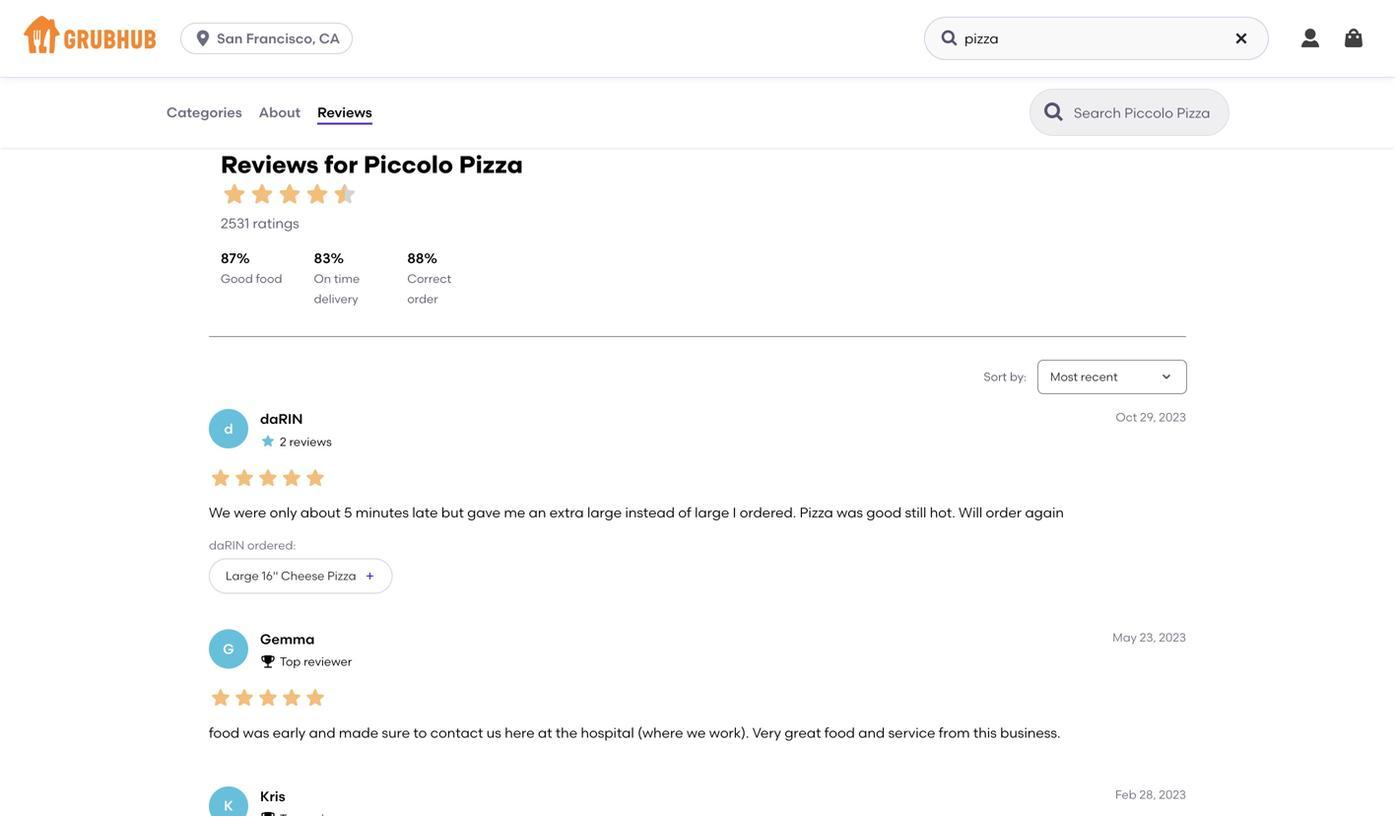 Task type: vqa. For each thing, say whether or not it's contained in the screenshot.
Reviews for Piccolo Pizza
yes



Task type: locate. For each thing, give the bounding box(es) containing it.
svg image
[[1299, 27, 1323, 50]]

food right good
[[256, 272, 282, 286]]

2 vertical spatial pizza
[[327, 569, 356, 583]]

ratings for 224 ratings
[[1155, 3, 1201, 20]]

ratings right the 224
[[1155, 3, 1201, 20]]

1 horizontal spatial and
[[859, 724, 885, 741]]

2 horizontal spatial food
[[825, 724, 855, 741]]

reviews inside button
[[317, 104, 372, 121]]

an
[[529, 504, 546, 521]]

trophy icon image
[[260, 653, 276, 669], [260, 810, 276, 816]]

correct
[[407, 272, 452, 286]]

2 vertical spatial 2023
[[1159, 787, 1187, 802]]

pizza right ordered.
[[800, 504, 834, 521]]

0 horizontal spatial ratings
[[253, 215, 299, 231]]

ordered:
[[247, 538, 296, 552]]

2023
[[1159, 410, 1187, 424], [1159, 630, 1187, 645], [1159, 787, 1187, 802]]

again
[[1025, 504, 1064, 521]]

1 vertical spatial reviews
[[221, 150, 319, 179]]

by:
[[1010, 369, 1027, 384]]

was left 'early'
[[243, 724, 269, 741]]

reviews for reviews for piccolo pizza
[[221, 150, 319, 179]]

extra
[[550, 504, 584, 521]]

reviews button
[[316, 77, 373, 148]]

1 trophy icon image from the top
[[260, 653, 276, 669]]

was left the good
[[837, 504, 863, 521]]

piccolo
[[364, 150, 453, 179]]

28,
[[1140, 787, 1156, 802]]

san francisco, ca button
[[180, 23, 361, 54]]

hot.
[[930, 504, 956, 521]]

(where
[[638, 724, 684, 741]]

order down correct
[[407, 292, 438, 306]]

trophy icon image down 'kris'
[[260, 810, 276, 816]]

most recent
[[1051, 369, 1118, 384]]

1 vertical spatial was
[[243, 724, 269, 741]]

star icon image
[[221, 180, 248, 208], [248, 180, 276, 208], [276, 180, 304, 208], [304, 180, 331, 208], [331, 180, 359, 208], [331, 180, 359, 208], [260, 433, 276, 449], [209, 466, 233, 490], [233, 466, 256, 490], [256, 466, 280, 490], [280, 466, 304, 490], [304, 466, 327, 490], [209, 686, 233, 710], [233, 686, 256, 710], [256, 686, 280, 710], [280, 686, 304, 710], [304, 686, 327, 710]]

reviews for piccolo pizza
[[221, 150, 523, 179]]

order right will
[[986, 504, 1022, 521]]

1 horizontal spatial darin
[[260, 411, 303, 427]]

we
[[209, 504, 231, 521]]

great
[[785, 724, 821, 741]]

large
[[226, 569, 259, 583]]

food was early and made sure to contact us here at the hospital (where we work). very great food and service from this business.
[[209, 724, 1061, 741]]

feb
[[1116, 787, 1137, 802]]

was
[[837, 504, 863, 521], [243, 724, 269, 741]]

pizza for large 16" cheese pizza
[[327, 569, 356, 583]]

2023 right 23,
[[1159, 630, 1187, 645]]

and right 'early'
[[309, 724, 336, 741]]

1 2023 from the top
[[1159, 410, 1187, 424]]

on
[[314, 272, 331, 286]]

pizza
[[459, 150, 523, 179], [800, 504, 834, 521], [327, 569, 356, 583]]

reviews down about button
[[221, 150, 319, 179]]

and left "service"
[[859, 724, 885, 741]]

darin down we at the left of the page
[[209, 538, 245, 552]]

ratings
[[1155, 3, 1201, 20], [253, 215, 299, 231]]

1 horizontal spatial pizza
[[459, 150, 523, 179]]

1 vertical spatial darin
[[209, 538, 245, 552]]

large left i
[[695, 504, 730, 521]]

1 horizontal spatial was
[[837, 504, 863, 521]]

0 vertical spatial order
[[407, 292, 438, 306]]

1 vertical spatial trophy icon image
[[260, 810, 276, 816]]

0 vertical spatial pizza
[[459, 150, 523, 179]]

gemma
[[260, 631, 315, 648]]

2531
[[221, 215, 250, 231]]

order inside 88 correct order
[[407, 292, 438, 306]]

88 correct order
[[407, 250, 452, 306]]

search icon image
[[1043, 101, 1066, 124]]

0 horizontal spatial pizza
[[327, 569, 356, 583]]

trophy icon image left top
[[260, 653, 276, 669]]

work).
[[709, 724, 749, 741]]

0 horizontal spatial and
[[309, 724, 336, 741]]

2023 for food was early and made sure to contact us here at the hospital (where we work). very great food and service from this business.
[[1159, 630, 1187, 645]]

svg image inside san francisco, ca button
[[193, 29, 213, 48]]

88
[[407, 250, 424, 267]]

224 ratings
[[1128, 3, 1201, 20]]

2023 right 28,
[[1159, 787, 1187, 802]]

0 horizontal spatial large
[[587, 504, 622, 521]]

svg image
[[1342, 27, 1366, 50], [193, 29, 213, 48], [940, 29, 960, 48], [1234, 31, 1250, 46]]

categories button
[[166, 77, 243, 148]]

may 23, 2023
[[1113, 630, 1187, 645]]

k
[[224, 798, 233, 814]]

1 vertical spatial pizza
[[800, 504, 834, 521]]

0 vertical spatial darin
[[260, 411, 303, 427]]

2 horizontal spatial pizza
[[800, 504, 834, 521]]

large right extra
[[587, 504, 622, 521]]

Sort by: field
[[1051, 368, 1118, 386]]

2023 right 29,
[[1159, 410, 1187, 424]]

pizza right the piccolo
[[459, 150, 523, 179]]

5
[[344, 504, 352, 521]]

darin
[[260, 411, 303, 427], [209, 538, 245, 552]]

food
[[256, 272, 282, 286], [209, 724, 240, 741], [825, 724, 855, 741]]

food left 'early'
[[209, 724, 240, 741]]

83 on time delivery
[[314, 250, 360, 306]]

recent
[[1081, 369, 1118, 384]]

may
[[1113, 630, 1137, 645]]

large
[[587, 504, 622, 521], [695, 504, 730, 521]]

1 horizontal spatial food
[[256, 272, 282, 286]]

1 vertical spatial ratings
[[253, 215, 299, 231]]

reviews up for on the top
[[317, 104, 372, 121]]

pizza inside button
[[327, 569, 356, 583]]

sort
[[984, 369, 1007, 384]]

0 horizontal spatial darin
[[209, 538, 245, 552]]

pizza left plus icon on the left of page
[[327, 569, 356, 583]]

darin up 2
[[260, 411, 303, 427]]

most
[[1051, 369, 1078, 384]]

0 vertical spatial ratings
[[1155, 3, 1201, 20]]

here
[[505, 724, 535, 741]]

1 horizontal spatial order
[[986, 504, 1022, 521]]

3 2023 from the top
[[1159, 787, 1187, 802]]

1 horizontal spatial large
[[695, 504, 730, 521]]

1 and from the left
[[309, 724, 336, 741]]

g
[[223, 641, 234, 657]]

top reviewer
[[280, 655, 352, 669]]

order
[[407, 292, 438, 306], [986, 504, 1022, 521]]

still
[[905, 504, 927, 521]]

87 good food
[[221, 250, 282, 286]]

0 horizontal spatial food
[[209, 724, 240, 741]]

food right great
[[825, 724, 855, 741]]

0 vertical spatial trophy icon image
[[260, 653, 276, 669]]

san
[[217, 30, 243, 47]]

2 trophy icon image from the top
[[260, 810, 276, 816]]

but
[[441, 504, 464, 521]]

large 16" cheese pizza button
[[209, 558, 393, 594]]

0 horizontal spatial order
[[407, 292, 438, 306]]

0 vertical spatial 2023
[[1159, 410, 1187, 424]]

service
[[889, 724, 936, 741]]

ratings right 2531
[[253, 215, 299, 231]]

darin ordered:
[[209, 538, 296, 552]]

2 large from the left
[[695, 504, 730, 521]]

2 2023 from the top
[[1159, 630, 1187, 645]]

caret down icon image
[[1159, 369, 1175, 385]]

of
[[678, 504, 692, 521]]

Search for food, convenience, alcohol... search field
[[924, 17, 1269, 60]]

1 horizontal spatial ratings
[[1155, 3, 1201, 20]]

0 horizontal spatial was
[[243, 724, 269, 741]]

good
[[867, 504, 902, 521]]

categories
[[167, 104, 242, 121]]

0 vertical spatial reviews
[[317, 104, 372, 121]]

1 vertical spatial 2023
[[1159, 630, 1187, 645]]

1 vertical spatial order
[[986, 504, 1022, 521]]



Task type: describe. For each thing, give the bounding box(es) containing it.
delivery
[[314, 292, 358, 306]]

were
[[234, 504, 266, 521]]

oct
[[1116, 410, 1138, 424]]

pizza for reviews for piccolo pizza
[[459, 150, 523, 179]]

time
[[334, 272, 360, 286]]

ordered.
[[740, 504, 797, 521]]

1 large from the left
[[587, 504, 622, 521]]

me
[[504, 504, 526, 521]]

early
[[273, 724, 306, 741]]

87
[[221, 250, 236, 267]]

darin for darin ordered:
[[209, 538, 245, 552]]

made
[[339, 724, 379, 741]]

san francisco, ca
[[217, 30, 340, 47]]

cheese
[[281, 569, 325, 583]]

darin for darin
[[260, 411, 303, 427]]

we were only about 5 minutes late but gave me an extra large instead of large i ordered. pizza was good still hot. will order again
[[209, 504, 1064, 521]]

at
[[538, 724, 552, 741]]

83
[[314, 250, 331, 267]]

2531 ratings
[[221, 215, 299, 231]]

contact
[[430, 724, 483, 741]]

feb 28, 2023
[[1116, 787, 1187, 802]]

ca
[[319, 30, 340, 47]]

sure
[[382, 724, 410, 741]]

kris
[[260, 788, 285, 805]]

gave
[[467, 504, 501, 521]]

trophy icon image for gemma
[[260, 653, 276, 669]]

minutes
[[356, 504, 409, 521]]

to
[[413, 724, 427, 741]]

23,
[[1140, 630, 1156, 645]]

reviews for reviews
[[317, 104, 372, 121]]

the
[[556, 724, 578, 741]]

trophy icon image for kris
[[260, 810, 276, 816]]

very
[[753, 724, 782, 741]]

only
[[270, 504, 297, 521]]

food inside 87 good food
[[256, 272, 282, 286]]

large 16" cheese pizza
[[226, 569, 356, 583]]

good
[[221, 272, 253, 286]]

about
[[259, 104, 301, 121]]

sort by:
[[984, 369, 1027, 384]]

2023 for we were only about 5 minutes late but gave me an extra large instead of large i ordered. pizza was good still hot. will order again
[[1159, 410, 1187, 424]]

us
[[487, 724, 502, 741]]

2
[[280, 434, 287, 449]]

francisco,
[[246, 30, 316, 47]]

about button
[[258, 77, 302, 148]]

this
[[974, 724, 997, 741]]

d
[[224, 420, 233, 437]]

reviews
[[289, 434, 332, 449]]

hospital
[[581, 724, 634, 741]]

business.
[[1001, 724, 1061, 741]]

for
[[324, 150, 358, 179]]

will
[[959, 504, 983, 521]]

instead
[[625, 504, 675, 521]]

16"
[[262, 569, 278, 583]]

2 and from the left
[[859, 724, 885, 741]]

about
[[301, 504, 341, 521]]

0 vertical spatial was
[[837, 504, 863, 521]]

oct 29, 2023
[[1116, 410, 1187, 424]]

we
[[687, 724, 706, 741]]

i
[[733, 504, 737, 521]]

late
[[412, 504, 438, 521]]

224
[[1128, 3, 1152, 20]]

main navigation navigation
[[0, 0, 1396, 77]]

ratings for 2531 ratings
[[253, 215, 299, 231]]

2 reviews
[[280, 434, 332, 449]]

Search Piccolo Pizza search field
[[1072, 103, 1223, 122]]

reviewer
[[304, 655, 352, 669]]

top
[[280, 655, 301, 669]]

plus icon image
[[364, 570, 376, 582]]

from
[[939, 724, 970, 741]]

29,
[[1141, 410, 1156, 424]]



